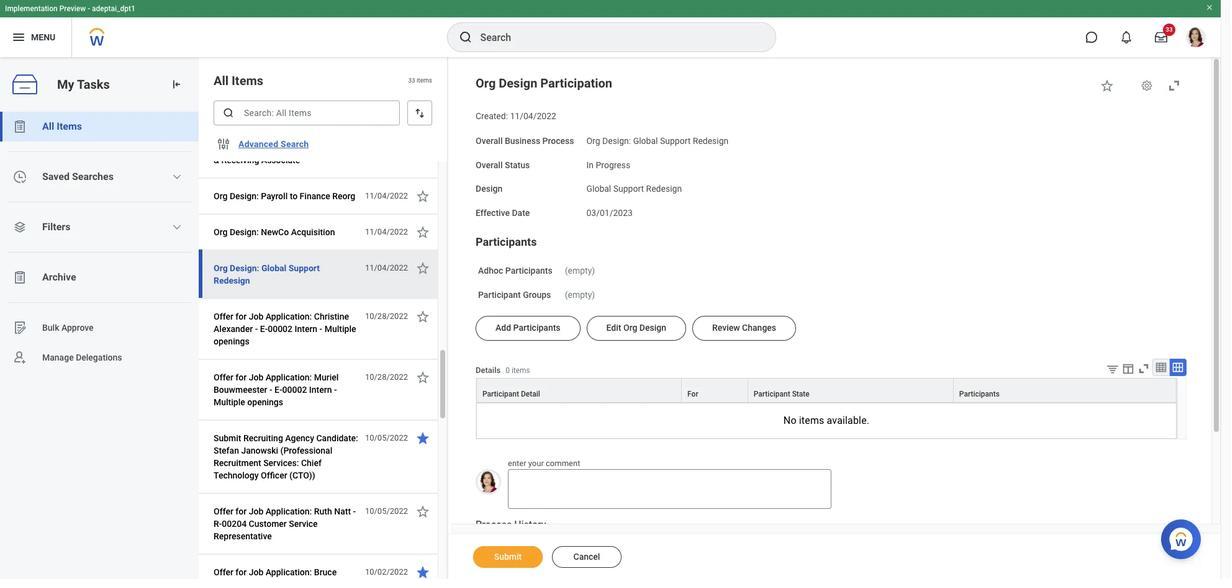 Task type: describe. For each thing, give the bounding box(es) containing it.
participant detail button
[[477, 379, 682, 403]]

created:
[[476, 111, 508, 121]]

for button
[[682, 379, 748, 403]]

1 horizontal spatial org design: global support redesign
[[587, 136, 729, 146]]

inbox large image
[[1156, 31, 1168, 43]]

10/28/2022 for offer for job application: christine alexander ‎- e-00002 intern - multiple openings
[[365, 312, 408, 321]]

submit for submit
[[494, 552, 522, 562]]

offer for job application: bruce
[[214, 568, 337, 580]]

participation
[[541, 76, 613, 91]]

details 0 items
[[476, 366, 531, 375]]

chief
[[301, 459, 322, 469]]

10/28/2022 for offer for job application: muriel bouwmeester ‎- e-00002 intern - multiple openings
[[365, 373, 408, 382]]

enter your comment text field
[[508, 470, 832, 509]]

participant for participant groups
[[478, 290, 521, 300]]

filters
[[42, 221, 70, 233]]

offer for job application: muriel bouwmeester ‎- e-00002 intern - multiple openings button
[[214, 370, 359, 410]]

my tasks element
[[0, 57, 199, 580]]

items inside item list element
[[232, 73, 263, 88]]

archive
[[42, 272, 76, 283]]

all inside button
[[42, 121, 54, 132]]

click to view/edit grid preferences image
[[1122, 362, 1136, 376]]

transformation import image
[[170, 78, 183, 91]]

gear image
[[1141, 80, 1154, 92]]

offer for offer for job application: muriel bouwmeester ‎- e-00002 intern - multiple openings
[[214, 373, 234, 383]]

10/05/2022 for offer for job application: ruth natt ‎- r-00204 customer service representative
[[365, 507, 408, 516]]

org design participation
[[476, 76, 613, 91]]

for
[[688, 390, 699, 399]]

11/04/2022 for org design: global support redesign
[[365, 263, 408, 273]]

candidate:
[[317, 434, 358, 444]]

searches
[[72, 171, 114, 183]]

offer for offer for job application: james wilson (referral) ‎- r-00151 shipping & receiving associate
[[214, 130, 234, 140]]

bouwmeester
[[214, 385, 268, 395]]

officer
[[261, 471, 287, 481]]

10/02/2022
[[365, 568, 408, 577]]

overall business process
[[476, 136, 574, 146]]

design inside button
[[640, 323, 667, 333]]

application: for ruth
[[266, 507, 312, 517]]

adeptai_dpt1
[[92, 4, 135, 13]]

offer for job application: christine alexander ‎- e-00002 intern - multiple openings button
[[214, 309, 359, 349]]

org inside org design: global support redesign
[[214, 263, 228, 273]]

participant for participant detail
[[483, 390, 519, 399]]

‎- for ruth
[[353, 507, 356, 517]]

details
[[476, 366, 501, 375]]

agency
[[285, 434, 314, 444]]

manage delegations link
[[0, 343, 199, 373]]

archive button
[[0, 263, 199, 293]]

offer for offer for job application: christine alexander ‎- e-00002 intern - multiple openings
[[214, 312, 234, 322]]

process history
[[476, 519, 547, 531]]

cancel button
[[552, 547, 622, 569]]

add participants button
[[476, 316, 581, 341]]

your
[[529, 459, 544, 469]]

rename image
[[12, 321, 27, 336]]

- inside menu banner
[[88, 4, 90, 13]]

all items inside button
[[42, 121, 82, 132]]

multiple for offer for job application: christine alexander ‎- e-00002 intern - multiple openings
[[325, 324, 356, 334]]

design: up the overall status element
[[603, 136, 631, 146]]

offer for job application: christine alexander ‎- e-00002 intern - multiple openings
[[214, 312, 356, 347]]

detail
[[521, 390, 540, 399]]

(professional
[[281, 446, 333, 456]]

star image for offer for job application: bruce
[[416, 565, 431, 580]]

review changes
[[713, 323, 777, 333]]

star image for org design: payroll to finance reorg
[[416, 189, 431, 204]]

recruiting
[[244, 434, 283, 444]]

star image for submit recruiting agency candidate: stefan janowski (professional recruitment services: chief technology officer (cto))
[[416, 431, 431, 446]]

edit org design
[[607, 323, 667, 333]]

to
[[290, 191, 298, 201]]

payroll
[[261, 191, 288, 201]]

search image
[[458, 30, 473, 45]]

customer
[[249, 519, 287, 529]]

offer for job application: ruth natt ‎- r-00204 customer service representative
[[214, 507, 356, 542]]

submit for submit recruiting agency candidate: stefan janowski (professional recruitment services: chief technology officer (cto))
[[214, 434, 241, 444]]

christine
[[314, 312, 349, 322]]

clipboard image
[[12, 119, 27, 134]]

chevron down image for filters
[[172, 222, 182, 232]]

finance
[[300, 191, 330, 201]]

in progress
[[587, 160, 631, 170]]

muriel
[[314, 373, 339, 383]]

manage
[[42, 353, 74, 363]]

offer for job application: muriel bouwmeester ‎- e-00002 intern - multiple openings
[[214, 373, 339, 408]]

star image for offer for job application: muriel bouwmeester ‎- e-00002 intern - multiple openings
[[416, 370, 431, 385]]

advanced
[[239, 139, 279, 149]]

for for offer for job application: ruth natt ‎- r-00204 customer service representative
[[236, 507, 247, 517]]

job for bouwmeester
[[249, 373, 264, 383]]

advanced search
[[239, 139, 309, 149]]

chevron down image for saved searches
[[172, 172, 182, 182]]

2 horizontal spatial global
[[634, 136, 658, 146]]

all items inside item list element
[[214, 73, 263, 88]]

perspective image
[[12, 220, 27, 235]]

configure image
[[216, 137, 231, 152]]

0 vertical spatial redesign
[[693, 136, 729, 146]]

items for no items available.
[[800, 415, 825, 427]]

application: for bruce
[[266, 568, 312, 578]]

effective
[[476, 208, 510, 218]]

no items available.
[[784, 415, 870, 427]]

changes
[[743, 323, 777, 333]]

for for offer for job application: bruce
[[236, 568, 247, 578]]

recruitment
[[214, 459, 261, 469]]

implementation
[[5, 4, 58, 13]]

r- inside offer for job application: james wilson (referral) ‎- r-00151 shipping & receiving associate
[[286, 143, 295, 153]]

offer for job application: bruce button
[[214, 565, 359, 580]]

participants inside button
[[514, 323, 561, 333]]

global inside button
[[262, 263, 287, 273]]

openings for bouwmeester
[[247, 398, 283, 408]]

e- for bouwmeester
[[275, 385, 282, 395]]

comment
[[546, 459, 581, 469]]

participant detail
[[483, 390, 540, 399]]

representative
[[214, 532, 272, 542]]

1 vertical spatial global
[[587, 184, 612, 194]]

adhoc participants
[[478, 266, 553, 276]]

justify image
[[11, 30, 26, 45]]

star image for org design: global support redesign
[[416, 261, 431, 276]]

overall for overall status
[[476, 160, 503, 170]]

multiple for offer for job application: muriel bouwmeester ‎- e-00002 intern - multiple openings
[[214, 398, 245, 408]]

offer for job application: ruth natt ‎- r-00204 customer service representative button
[[214, 505, 359, 544]]

select to filter grid data image
[[1107, 363, 1120, 376]]

adhoc
[[478, 266, 503, 276]]

technology
[[214, 471, 259, 481]]

‎- for muriel
[[270, 385, 273, 395]]

newco
[[261, 227, 289, 237]]

my
[[57, 77, 74, 92]]

design: for org design: newco acquisition button
[[230, 227, 259, 237]]

saved searches button
[[0, 162, 199, 192]]

design: for "org design: global support redesign" button
[[230, 263, 259, 273]]

acquisition
[[291, 227, 335, 237]]

implementation preview -   adeptai_dpt1
[[5, 4, 135, 13]]

overall status
[[476, 160, 530, 170]]

sort image
[[414, 107, 426, 119]]

overall for overall business process
[[476, 136, 503, 146]]

row containing participant detail
[[477, 379, 1177, 403]]

1 vertical spatial fullscreen image
[[1138, 362, 1151, 376]]

Search Workday  search field
[[481, 24, 750, 51]]

org design: payroll to finance reorg
[[214, 191, 356, 201]]

enter your comment
[[508, 459, 581, 469]]

status
[[505, 160, 530, 170]]

‎- for christine
[[255, 324, 258, 334]]

edit org design button
[[587, 316, 687, 341]]

clipboard image
[[12, 270, 27, 285]]

33 for 33 items
[[408, 77, 415, 84]]

business
[[505, 136, 541, 146]]

offer for job application: james wilson (referral) ‎- r-00151 shipping & receiving associate button
[[214, 128, 359, 168]]

notifications large image
[[1121, 31, 1133, 43]]



Task type: locate. For each thing, give the bounding box(es) containing it.
33 up sort icon
[[408, 77, 415, 84]]

james
[[314, 130, 341, 140]]

org design: payroll to finance reorg button
[[214, 189, 359, 204]]

process right business
[[543, 136, 574, 146]]

all up search icon
[[214, 73, 229, 88]]

4 offer from the top
[[214, 507, 234, 517]]

0 vertical spatial process
[[543, 136, 574, 146]]

star image for offer for job application: ruth natt ‎- r-00204 customer service representative
[[416, 505, 431, 519]]

participants button
[[954, 379, 1177, 403]]

1 vertical spatial support
[[614, 184, 644, 194]]

0 vertical spatial all
[[214, 73, 229, 88]]

design: down org design: newco acquisition
[[230, 263, 259, 273]]

redesign inside org design: global support redesign
[[214, 276, 250, 286]]

bruce
[[314, 568, 337, 578]]

1 horizontal spatial multiple
[[325, 324, 356, 334]]

00002 right the alexander
[[268, 324, 293, 334]]

‎- right "natt" in the left of the page
[[353, 507, 356, 517]]

0 vertical spatial multiple
[[325, 324, 356, 334]]

all items up search icon
[[214, 73, 263, 88]]

1 vertical spatial org design: global support redesign
[[214, 263, 320, 286]]

table image
[[1156, 362, 1168, 374]]

2 star image from the top
[[416, 309, 431, 324]]

submit down the process history at the left bottom of the page
[[494, 552, 522, 562]]

‎- up associate
[[281, 143, 284, 153]]

openings
[[214, 337, 250, 347], [247, 398, 283, 408]]

0 vertical spatial r-
[[286, 143, 295, 153]]

10/05/2022 for submit recruiting agency candidate: stefan janowski (professional recruitment services: chief technology officer (cto))
[[365, 434, 408, 443]]

application: inside offer for job application: james wilson (referral) ‎- r-00151 shipping & receiving associate
[[266, 130, 312, 140]]

1 vertical spatial submit
[[494, 552, 522, 562]]

intern inside "offer for job application: muriel bouwmeester ‎- e-00002 intern - multiple openings"
[[309, 385, 332, 395]]

1 horizontal spatial items
[[512, 366, 531, 375]]

33 inside button
[[1166, 26, 1174, 33]]

intern inside offer for job application: christine alexander ‎- e-00002 intern - multiple openings
[[295, 324, 318, 334]]

participant left state
[[754, 390, 791, 399]]

1 vertical spatial intern
[[309, 385, 332, 395]]

application: for christine
[[266, 312, 312, 322]]

star image for org design: newco acquisition
[[416, 225, 431, 240]]

0 vertical spatial intern
[[295, 324, 318, 334]]

design
[[499, 76, 538, 91], [476, 184, 503, 194], [640, 323, 667, 333]]

natt
[[334, 507, 351, 517]]

00002 inside offer for job application: christine alexander ‎- e-00002 intern - multiple openings
[[268, 324, 293, 334]]

4 star image from the top
[[416, 565, 431, 580]]

ruth
[[314, 507, 332, 517]]

job for alexander
[[249, 312, 264, 322]]

0 vertical spatial 33
[[1166, 26, 1174, 33]]

multiple inside offer for job application: christine alexander ‎- e-00002 intern - multiple openings
[[325, 324, 356, 334]]

design: for the org design: payroll to finance reorg button in the top left of the page
[[230, 191, 259, 201]]

0 horizontal spatial -
[[88, 4, 90, 13]]

1 horizontal spatial redesign
[[647, 184, 682, 194]]

fullscreen image right 'gear' icon
[[1168, 78, 1182, 93]]

job up the alexander
[[249, 312, 264, 322]]

for
[[236, 130, 247, 140], [236, 312, 247, 322], [236, 373, 247, 383], [236, 507, 247, 517], [236, 568, 247, 578]]

star image
[[416, 261, 431, 276], [416, 309, 431, 324], [416, 505, 431, 519], [416, 565, 431, 580]]

offer
[[214, 130, 234, 140], [214, 312, 234, 322], [214, 373, 234, 383], [214, 507, 234, 517], [214, 568, 234, 578]]

chevron down image inside the saved searches dropdown button
[[172, 172, 182, 182]]

job down 'representative'
[[249, 568, 264, 578]]

submit inside submit recruiting agency candidate: stefan janowski (professional recruitment services: chief technology officer (cto))
[[214, 434, 241, 444]]

participant state button
[[749, 379, 954, 403]]

e- right bouwmeester
[[275, 385, 282, 395]]

state
[[793, 390, 810, 399]]

items inside button
[[57, 121, 82, 132]]

items
[[232, 73, 263, 88], [57, 121, 82, 132]]

00002 up agency
[[282, 385, 307, 395]]

(empty) for participant groups
[[565, 290, 595, 300]]

33 items
[[408, 77, 432, 84]]

for up 'wilson' at top left
[[236, 130, 247, 140]]

saved
[[42, 171, 70, 183]]

1 horizontal spatial fullscreen image
[[1168, 78, 1182, 93]]

2 horizontal spatial items
[[800, 415, 825, 427]]

design up effective
[[476, 184, 503, 194]]

00002 inside "offer for job application: muriel bouwmeester ‎- e-00002 intern - multiple openings"
[[282, 385, 307, 395]]

‎- inside offer for job application: james wilson (referral) ‎- r-00151 shipping & receiving associate
[[281, 143, 284, 153]]

for for offer for job application: christine alexander ‎- e-00002 intern - multiple openings
[[236, 312, 247, 322]]

support inside global support redesign element
[[614, 184, 644, 194]]

0 horizontal spatial process
[[476, 519, 512, 531]]

- for offer for job application: muriel bouwmeester ‎- e-00002 intern - multiple openings
[[334, 385, 337, 395]]

add
[[496, 323, 511, 333]]

openings down the alexander
[[214, 337, 250, 347]]

10/28/2022
[[365, 312, 408, 321], [365, 373, 408, 382]]

star image for offer for job application: christine alexander ‎- e-00002 intern - multiple openings
[[416, 309, 431, 324]]

1 10/28/2022 from the top
[[365, 312, 408, 321]]

offer inside offer for job application: bruce
[[214, 568, 234, 578]]

overall
[[476, 136, 503, 146], [476, 160, 503, 170]]

0 vertical spatial org design: global support redesign
[[587, 136, 729, 146]]

0 vertical spatial items
[[417, 77, 432, 84]]

org design: global support redesign element
[[587, 133, 729, 146]]

0 horizontal spatial fullscreen image
[[1138, 362, 1151, 376]]

11/04/2022 for org design: payroll to finance reorg
[[365, 191, 408, 201]]

participant inside 'popup button'
[[483, 390, 519, 399]]

0 vertical spatial support
[[660, 136, 691, 146]]

items right 0
[[512, 366, 531, 375]]

job inside offer for job application: james wilson (referral) ‎- r-00151 shipping & receiving associate
[[249, 130, 264, 140]]

- right preview
[[88, 4, 90, 13]]

1 star image from the top
[[416, 261, 431, 276]]

0 vertical spatial e-
[[260, 324, 268, 334]]

global
[[634, 136, 658, 146], [587, 184, 612, 194], [262, 263, 287, 273]]

search
[[281, 139, 309, 149]]

star image
[[1100, 78, 1115, 93], [416, 189, 431, 204], [416, 225, 431, 240], [416, 370, 431, 385], [416, 431, 431, 446]]

multiple
[[325, 324, 356, 334], [214, 398, 245, 408]]

design up created: 11/04/2022
[[499, 76, 538, 91]]

10/05/2022 right "natt" in the left of the page
[[365, 507, 408, 516]]

2 10/28/2022 from the top
[[365, 373, 408, 382]]

offer inside offer for job application: christine alexander ‎- e-00002 intern - multiple openings
[[214, 312, 234, 322]]

design: inside org design: global support redesign
[[230, 263, 259, 273]]

job inside "offer for job application: muriel bouwmeester ‎- e-00002 intern - multiple openings"
[[249, 373, 264, 383]]

33 inside item list element
[[408, 77, 415, 84]]

openings inside offer for job application: christine alexander ‎- e-00002 intern - multiple openings
[[214, 337, 250, 347]]

global up effective date element
[[587, 184, 612, 194]]

global up global support redesign element
[[634, 136, 658, 146]]

1 offer from the top
[[214, 130, 234, 140]]

org design: global support redesign button
[[214, 261, 359, 288]]

participant down 'details 0 items'
[[483, 390, 519, 399]]

bulk
[[42, 323, 59, 333]]

3 star image from the top
[[416, 505, 431, 519]]

submit recruiting agency candidate: stefan janowski (professional recruitment services: chief technology officer (cto))
[[214, 434, 358, 481]]

0 vertical spatial global
[[634, 136, 658, 146]]

participant for participant state
[[754, 390, 791, 399]]

1 vertical spatial all items
[[42, 121, 82, 132]]

org design: global support redesign up progress
[[587, 136, 729, 146]]

1 overall from the top
[[476, 136, 503, 146]]

all items right clipboard icon
[[42, 121, 82, 132]]

job for natt
[[249, 507, 264, 517]]

items up sort icon
[[417, 77, 432, 84]]

manage delegations
[[42, 353, 122, 363]]

list containing all items
[[0, 112, 199, 373]]

filters button
[[0, 213, 199, 242]]

00002 for alexander
[[268, 324, 293, 334]]

1 vertical spatial -
[[320, 324, 323, 334]]

1 vertical spatial r-
[[214, 519, 222, 529]]

global down org design: newco acquisition
[[262, 263, 287, 273]]

1 application: from the top
[[266, 130, 312, 140]]

e- for alexander
[[260, 324, 268, 334]]

e- inside "offer for job application: muriel bouwmeester ‎- e-00002 intern - multiple openings"
[[275, 385, 282, 395]]

1 vertical spatial (empty)
[[565, 290, 595, 300]]

multiple down christine
[[325, 324, 356, 334]]

5 application: from the top
[[266, 568, 312, 578]]

application: for muriel
[[266, 373, 312, 383]]

all inside item list element
[[214, 73, 229, 88]]

1 vertical spatial 10/28/2022
[[365, 373, 408, 382]]

0 horizontal spatial all
[[42, 121, 54, 132]]

4 for from the top
[[236, 507, 247, 517]]

intern down christine
[[295, 324, 318, 334]]

for inside offer for job application: james wilson (referral) ‎- r-00151 shipping & receiving associate
[[236, 130, 247, 140]]

my tasks
[[57, 77, 110, 92]]

1 horizontal spatial 33
[[1166, 26, 1174, 33]]

2 (empty) from the top
[[565, 290, 595, 300]]

(referral)
[[242, 143, 279, 153]]

2 application: from the top
[[266, 312, 312, 322]]

support inside org design: global support redesign
[[289, 263, 320, 273]]

all items button
[[0, 112, 199, 142]]

1 horizontal spatial all items
[[214, 73, 263, 88]]

0 horizontal spatial r-
[[214, 519, 222, 529]]

‎- inside "offer for job application: ruth natt ‎- r-00204 customer service representative"
[[353, 507, 356, 517]]

2 job from the top
[[249, 312, 264, 322]]

1 horizontal spatial e-
[[275, 385, 282, 395]]

0 horizontal spatial global
[[262, 263, 287, 273]]

offer up bouwmeester
[[214, 373, 234, 383]]

multiple inside "offer for job application: muriel bouwmeester ‎- e-00002 intern - multiple openings"
[[214, 398, 245, 408]]

design: left the newco
[[230, 227, 259, 237]]

for up bouwmeester
[[236, 373, 247, 383]]

overall left status
[[476, 160, 503, 170]]

offer up the alexander
[[214, 312, 234, 322]]

0 vertical spatial -
[[88, 4, 90, 13]]

1 vertical spatial all
[[42, 121, 54, 132]]

review
[[713, 323, 740, 333]]

openings for alexander
[[214, 337, 250, 347]]

org design: newco acquisition
[[214, 227, 335, 237]]

33 for 33
[[1166, 26, 1174, 33]]

1 for from the top
[[236, 130, 247, 140]]

‎- right bouwmeester
[[270, 385, 273, 395]]

offer up 00204 at the left
[[214, 507, 234, 517]]

design right edit at the bottom
[[640, 323, 667, 333]]

job inside offer for job application: christine alexander ‎- e-00002 intern - multiple openings
[[249, 312, 264, 322]]

delegations
[[76, 353, 122, 363]]

participants
[[476, 235, 537, 248], [506, 266, 553, 276], [514, 323, 561, 333], [960, 390, 1000, 399]]

1 horizontal spatial r-
[[286, 143, 295, 153]]

menu
[[31, 32, 55, 42]]

‎-
[[281, 143, 284, 153], [255, 324, 258, 334], [270, 385, 273, 395], [353, 507, 356, 517]]

fullscreen image
[[1168, 78, 1182, 93], [1138, 362, 1151, 376]]

r- up associate
[[286, 143, 295, 153]]

org design: global support redesign inside button
[[214, 263, 320, 286]]

- down muriel
[[334, 385, 337, 395]]

4 job from the top
[[249, 507, 264, 517]]

offer down 'representative'
[[214, 568, 234, 578]]

job
[[249, 130, 264, 140], [249, 312, 264, 322], [249, 373, 264, 383], [249, 507, 264, 517], [249, 568, 264, 578]]

0
[[506, 366, 510, 375]]

0 vertical spatial 10/28/2022
[[365, 312, 408, 321]]

0 vertical spatial submit
[[214, 434, 241, 444]]

1 horizontal spatial all
[[214, 73, 229, 88]]

org design: global support redesign down org design: newco acquisition
[[214, 263, 320, 286]]

1 vertical spatial process
[[476, 519, 512, 531]]

10/05/2022 right the candidate: at the left
[[365, 434, 408, 443]]

0 vertical spatial 00002
[[268, 324, 293, 334]]

chevron down image
[[172, 172, 182, 182], [172, 222, 182, 232]]

participant inside popup button
[[754, 390, 791, 399]]

submit button
[[473, 547, 543, 569]]

2 10/05/2022 from the top
[[365, 507, 408, 516]]

overall status element
[[587, 153, 631, 171]]

for for offer for job application: james wilson (referral) ‎- r-00151 shipping & receiving associate
[[236, 130, 247, 140]]

1 horizontal spatial global
[[587, 184, 612, 194]]

items right "no"
[[800, 415, 825, 427]]

- inside "offer for job application: muriel bouwmeester ‎- e-00002 intern - multiple openings"
[[334, 385, 337, 395]]

intern for christine
[[295, 324, 318, 334]]

org design: global support redesign
[[587, 136, 729, 146], [214, 263, 320, 286]]

offer up 'wilson' at top left
[[214, 130, 234, 140]]

participants inside popup button
[[960, 390, 1000, 399]]

5 job from the top
[[249, 568, 264, 578]]

3 application: from the top
[[266, 373, 312, 383]]

multiple down bouwmeester
[[214, 398, 245, 408]]

intern for muriel
[[309, 385, 332, 395]]

0 vertical spatial overall
[[476, 136, 503, 146]]

2 offer from the top
[[214, 312, 234, 322]]

0 horizontal spatial multiple
[[214, 398, 245, 408]]

preview
[[59, 4, 86, 13]]

items up search icon
[[232, 73, 263, 88]]

openings inside "offer for job application: muriel bouwmeester ‎- e-00002 intern - multiple openings"
[[247, 398, 283, 408]]

11/04/2022 for org design: newco acquisition
[[365, 227, 408, 237]]

reorg
[[333, 191, 356, 201]]

job up bouwmeester
[[249, 373, 264, 383]]

fullscreen image right 'click to view/edit grid preferences' image
[[1138, 362, 1151, 376]]

for inside "offer for job application: ruth natt ‎- r-00204 customer service representative"
[[236, 507, 247, 517]]

receiving
[[221, 155, 259, 165]]

(empty) for adhoc participants
[[565, 266, 595, 276]]

2 horizontal spatial -
[[334, 385, 337, 395]]

0 horizontal spatial e-
[[260, 324, 268, 334]]

offer inside "offer for job application: ruth natt ‎- r-00204 customer service representative"
[[214, 507, 234, 517]]

3 for from the top
[[236, 373, 247, 383]]

0 horizontal spatial 33
[[408, 77, 415, 84]]

1 vertical spatial redesign
[[647, 184, 682, 194]]

2 vertical spatial global
[[262, 263, 287, 273]]

items for 33 items
[[417, 77, 432, 84]]

offer for offer for job application: ruth natt ‎- r-00204 customer service representative
[[214, 507, 234, 517]]

job inside "offer for job application: ruth natt ‎- r-00204 customer service representative"
[[249, 507, 264, 517]]

for down 'representative'
[[236, 568, 247, 578]]

tasks
[[77, 77, 110, 92]]

profile logan mcneil image
[[1187, 27, 1207, 50]]

1 vertical spatial chevron down image
[[172, 222, 182, 232]]

0 vertical spatial openings
[[214, 337, 250, 347]]

for inside offer for job application: bruce
[[236, 568, 247, 578]]

11/04/2022
[[510, 111, 557, 121], [365, 191, 408, 201], [365, 227, 408, 237], [365, 263, 408, 273]]

job for wilson
[[249, 130, 264, 140]]

3 offer from the top
[[214, 373, 234, 383]]

0 vertical spatial 10/05/2022
[[365, 434, 408, 443]]

r- inside "offer for job application: ruth natt ‎- r-00204 customer service representative"
[[214, 519, 222, 529]]

10/28/2022 right christine
[[365, 312, 408, 321]]

5 for from the top
[[236, 568, 247, 578]]

participant down adhoc
[[478, 290, 521, 300]]

1 chevron down image from the top
[[172, 172, 182, 182]]

list
[[0, 112, 199, 373]]

2 for from the top
[[236, 312, 247, 322]]

openings down bouwmeester
[[247, 398, 283, 408]]

application: inside offer for job application: bruce
[[266, 568, 312, 578]]

0 horizontal spatial items
[[57, 121, 82, 132]]

1 vertical spatial overall
[[476, 160, 503, 170]]

e-
[[260, 324, 268, 334], [275, 385, 282, 395]]

menu banner
[[0, 0, 1222, 57]]

2 overall from the top
[[476, 160, 503, 170]]

row
[[477, 379, 1177, 403]]

0 vertical spatial items
[[232, 73, 263, 88]]

org design: newco acquisition button
[[214, 225, 340, 240]]

overall down the created:
[[476, 136, 503, 146]]

offer inside "offer for job application: muriel bouwmeester ‎- e-00002 intern - multiple openings"
[[214, 373, 234, 383]]

in
[[587, 160, 594, 170]]

associate
[[261, 155, 300, 165]]

1 horizontal spatial submit
[[494, 552, 522, 562]]

3 job from the top
[[249, 373, 264, 383]]

participant groups
[[478, 290, 551, 300]]

0 horizontal spatial support
[[289, 263, 320, 273]]

0 vertical spatial chevron down image
[[172, 172, 182, 182]]

wilson
[[214, 143, 240, 153]]

items inside 'details 0 items'
[[512, 366, 531, 375]]

services:
[[264, 459, 299, 469]]

00002 for bouwmeester
[[282, 385, 307, 395]]

4 application: from the top
[[266, 507, 312, 517]]

employee's photo (logan mcneil) image
[[476, 470, 501, 496]]

- down christine
[[320, 324, 323, 334]]

0 vertical spatial design
[[499, 76, 538, 91]]

1 job from the top
[[249, 130, 264, 140]]

close environment banner image
[[1207, 4, 1214, 11]]

1 10/05/2022 from the top
[[365, 434, 408, 443]]

submit
[[214, 434, 241, 444], [494, 552, 522, 562]]

0 vertical spatial (empty)
[[565, 266, 595, 276]]

0 horizontal spatial items
[[417, 77, 432, 84]]

items down my
[[57, 121, 82, 132]]

process up submit button
[[476, 519, 512, 531]]

all right clipboard icon
[[42, 121, 54, 132]]

2 vertical spatial design
[[640, 323, 667, 333]]

support inside the 'org design: global support redesign' element
[[660, 136, 691, 146]]

1 horizontal spatial support
[[614, 184, 644, 194]]

for inside offer for job application: christine alexander ‎- e-00002 intern - multiple openings
[[236, 312, 247, 322]]

offer inside offer for job application: james wilson (referral) ‎- r-00151 shipping & receiving associate
[[214, 130, 234, 140]]

effective date element
[[587, 201, 633, 219]]

1 vertical spatial design
[[476, 184, 503, 194]]

user plus image
[[12, 350, 27, 365]]

1 vertical spatial 33
[[408, 77, 415, 84]]

1 vertical spatial 00002
[[282, 385, 307, 395]]

2 horizontal spatial redesign
[[693, 136, 729, 146]]

job inside offer for job application: bruce
[[249, 568, 264, 578]]

1 horizontal spatial process
[[543, 136, 574, 146]]

2 horizontal spatial support
[[660, 136, 691, 146]]

application: for james
[[266, 130, 312, 140]]

for for offer for job application: muriel bouwmeester ‎- e-00002 intern - multiple openings
[[236, 373, 247, 383]]

0 vertical spatial fullscreen image
[[1168, 78, 1182, 93]]

groups
[[523, 290, 551, 300]]

submit up stefan
[[214, 434, 241, 444]]

for up 00204 at the left
[[236, 507, 247, 517]]

1 horizontal spatial -
[[320, 324, 323, 334]]

application: inside "offer for job application: ruth natt ‎- r-00204 customer service representative"
[[266, 507, 312, 517]]

1 horizontal spatial items
[[232, 73, 263, 88]]

global support redesign element
[[587, 182, 682, 194]]

janowski
[[241, 446, 278, 456]]

r-
[[286, 143, 295, 153], [214, 519, 222, 529]]

1 vertical spatial multiple
[[214, 398, 245, 408]]

bulk approve link
[[0, 313, 199, 343]]

bulk approve
[[42, 323, 94, 333]]

for inside "offer for job application: muriel bouwmeester ‎- e-00002 intern - multiple openings"
[[236, 373, 247, 383]]

application: inside "offer for job application: muriel bouwmeester ‎- e-00002 intern - multiple openings"
[[266, 373, 312, 383]]

job up (referral)
[[249, 130, 264, 140]]

for up the alexander
[[236, 312, 247, 322]]

0 horizontal spatial submit
[[214, 434, 241, 444]]

offer for offer for job application: bruce
[[214, 568, 234, 578]]

0 horizontal spatial redesign
[[214, 276, 250, 286]]

1 vertical spatial openings
[[247, 398, 283, 408]]

2 vertical spatial support
[[289, 263, 320, 273]]

application: inside offer for job application: christine alexander ‎- e-00002 intern - multiple openings
[[266, 312, 312, 322]]

toolbar
[[1097, 359, 1187, 379]]

-
[[88, 4, 90, 13], [320, 324, 323, 334], [334, 385, 337, 395]]

submit recruiting agency candidate: stefan janowski (professional recruitment services: chief technology officer (cto)) button
[[214, 431, 359, 483]]

intern down muriel
[[309, 385, 332, 395]]

1 vertical spatial e-
[[275, 385, 282, 395]]

Search: All Items text field
[[214, 101, 400, 126]]

1 vertical spatial items
[[57, 121, 82, 132]]

- inside offer for job application: christine alexander ‎- e-00002 intern - multiple openings
[[320, 324, 323, 334]]

0 vertical spatial all items
[[214, 73, 263, 88]]

2 vertical spatial items
[[800, 415, 825, 427]]

review changes button
[[693, 316, 797, 341]]

e- right the alexander
[[260, 324, 268, 334]]

global support redesign
[[587, 184, 682, 194]]

1 vertical spatial 10/05/2022
[[365, 507, 408, 516]]

00151
[[295, 143, 319, 153]]

33 left profile logan mcneil icon
[[1166, 26, 1174, 33]]

r- up 'representative'
[[214, 519, 222, 529]]

job up customer
[[249, 507, 264, 517]]

e- inside offer for job application: christine alexander ‎- e-00002 intern - multiple openings
[[260, 324, 268, 334]]

10/28/2022 right muriel
[[365, 373, 408, 382]]

‎- right the alexander
[[255, 324, 258, 334]]

0 horizontal spatial org design: global support redesign
[[214, 263, 320, 286]]

clock check image
[[12, 170, 27, 185]]

2 vertical spatial redesign
[[214, 276, 250, 286]]

2 chevron down image from the top
[[172, 222, 182, 232]]

00204
[[222, 519, 247, 529]]

2 vertical spatial -
[[334, 385, 337, 395]]

search image
[[222, 107, 235, 119]]

0 horizontal spatial all items
[[42, 121, 82, 132]]

1 vertical spatial items
[[512, 366, 531, 375]]

available.
[[827, 415, 870, 427]]

items inside item list element
[[417, 77, 432, 84]]

item list element
[[199, 57, 449, 580]]

‎- inside "offer for job application: muriel bouwmeester ‎- e-00002 intern - multiple openings"
[[270, 385, 273, 395]]

1 (empty) from the top
[[565, 266, 595, 276]]

5 offer from the top
[[214, 568, 234, 578]]

- for offer for job application: christine alexander ‎- e-00002 intern - multiple openings
[[320, 324, 323, 334]]

chevron down image inside filters dropdown button
[[172, 222, 182, 232]]

design: left payroll
[[230, 191, 259, 201]]

all items
[[214, 73, 263, 88], [42, 121, 82, 132]]

expand table image
[[1173, 362, 1185, 374]]

‎- inside offer for job application: christine alexander ‎- e-00002 intern - multiple openings
[[255, 324, 258, 334]]



Task type: vqa. For each thing, say whether or not it's contained in the screenshot.
Offer for Job Application: Christine Alexander ‎- E-00002 Intern - Multiple openings's -
yes



